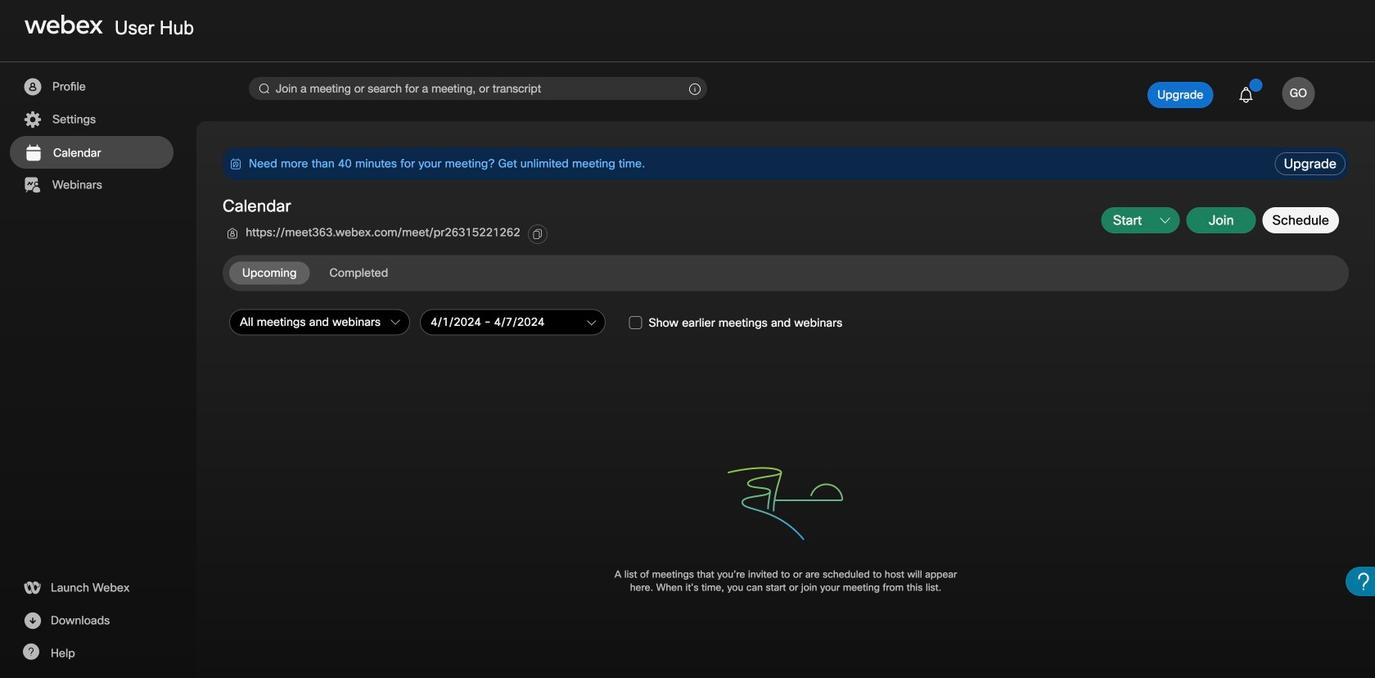 Task type: describe. For each thing, give the bounding box(es) containing it.
mds content download_filled image
[[22, 611, 43, 631]]

mds webex helix filled image
[[22, 578, 42, 598]]

start a meeting options image
[[1161, 216, 1171, 226]]

copy image
[[532, 229, 544, 240]]

mds meetings_filled image
[[23, 143, 43, 163]]

Join a meeting or search for a meeting, or transcript text field
[[249, 77, 708, 100]]

ng help active image
[[22, 644, 39, 660]]



Task type: locate. For each thing, give the bounding box(es) containing it.
1 tab from the left
[[229, 262, 310, 285]]

mds people circle_filled image
[[22, 77, 43, 97]]

tab
[[229, 262, 310, 285], [317, 262, 402, 285]]

region
[[223, 147, 1272, 180]]

0 horizontal spatial tab
[[229, 262, 310, 285]]

tab panel
[[223, 306, 1353, 638]]

1 horizontal spatial tab
[[317, 262, 402, 285]]

tab list
[[229, 262, 408, 285]]

cisco webex image
[[25, 15, 103, 34]]

mds settings_filled image
[[22, 110, 43, 129]]

2 tab from the left
[[317, 262, 402, 285]]

mds webinar_filled image
[[22, 175, 43, 195]]

mds message queing_bold image
[[229, 157, 242, 170]]



Task type: vqa. For each thing, say whether or not it's contained in the screenshot.
start a meeting options icon at top right
yes



